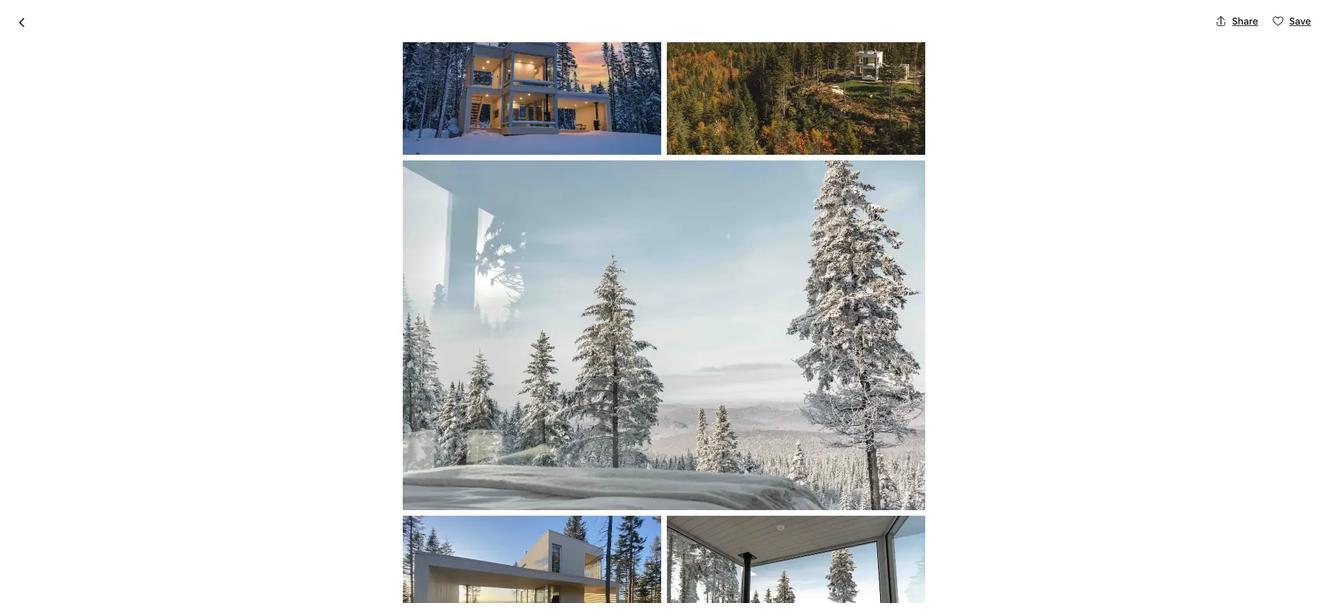 Task type: describe. For each thing, give the bounding box(es) containing it.
bath
[[441, 497, 465, 511]]

by nicolas
[[403, 473, 477, 492]]

total
[[813, 511, 836, 524]]

1
[[433, 497, 438, 511]]

mica - panoramic view close to quebec city image 2 image
[[670, 134, 861, 292]]

before
[[838, 511, 868, 524]]

-
[[346, 72, 353, 96]]

hosted
[[348, 473, 400, 492]]

panoramic
[[357, 72, 448, 96]]

tiny home hosted by nicolas 4 beds · 1 bath
[[270, 473, 477, 511]]

tiny
[[270, 473, 300, 492]]

quebec
[[567, 72, 636, 96]]

2021
[[394, 571, 415, 583]]

view
[[452, 72, 492, 96]]

lac-
[[452, 102, 472, 115]]

quebec,
[[520, 102, 559, 115]]

save
[[1290, 15, 1311, 27]]

le soleil, january 2021
[[315, 571, 415, 583]]

lac-beauport, quebec, canada button
[[452, 100, 597, 117]]

$1,800 total before taxes
[[813, 491, 895, 524]]

· inside tiny home hosted by nicolas 4 beds · 1 bath
[[428, 497, 431, 511]]

· inside mica - panoramic view close to quebec city superhost · lac-beauport, quebec, canada
[[443, 102, 446, 117]]

mica - panoramic view close to quebec city image 3 image
[[670, 298, 861, 451]]

soleil,
[[328, 571, 354, 583]]

le
[[315, 571, 325, 583]]

january
[[356, 571, 392, 583]]



Task type: locate. For each thing, give the bounding box(es) containing it.
dialog containing share
[[0, 0, 1328, 604]]

listing image 6 image
[[667, 516, 925, 604], [667, 516, 925, 604]]

0 horizontal spatial ·
[[428, 497, 431, 511]]

·
[[443, 102, 446, 117], [428, 497, 431, 511]]

5/7/2024 button
[[813, 541, 1040, 580]]

mica
[[295, 72, 342, 96]]

la vue époustouflante de la chambre principale. image
[[867, 134, 1059, 292]]

home
[[303, 473, 345, 492]]

5/7/2024
[[822, 559, 863, 572]]

close
[[495, 72, 541, 96]]

1 vertical spatial ·
[[428, 497, 431, 511]]

the breathtaking view of the master bedroom. image
[[403, 161, 925, 511], [403, 161, 925, 511]]

share
[[1232, 15, 1259, 27]]

0 vertical spatial ·
[[443, 102, 446, 117]]

mica - panoramic view close to quebec city superhost · lac-beauport, quebec, canada
[[295, 72, 676, 117]]

beds
[[400, 497, 426, 511]]

share button
[[1210, 9, 1264, 33]]

beauport,
[[472, 102, 518, 115]]

to
[[545, 72, 564, 96]]

mica - panoramic view close to quebec city image 5 image
[[867, 298, 1059, 451]]

dialog
[[0, 0, 1328, 604]]

city
[[640, 72, 676, 96]]

canada
[[562, 102, 597, 115]]

1 horizontal spatial ·
[[443, 102, 446, 117]]

$1,800
[[813, 491, 861, 511]]

· left lac-
[[443, 102, 446, 117]]

4
[[391, 497, 398, 511]]

· left 1
[[428, 497, 431, 511]]

taxes
[[871, 511, 895, 524]]

mica - panoramic view close to quebec city image 1 image
[[270, 134, 664, 451]]

nicolas is a superhost. learn more about nicolas. image
[[690, 473, 730, 513], [690, 473, 730, 513]]

listing image 2 image
[[403, 0, 661, 155], [403, 0, 661, 155]]

superhost
[[391, 102, 438, 115]]

listing image 5 image
[[403, 516, 661, 604], [403, 516, 661, 604]]

listing image 3 image
[[667, 0, 925, 155], [667, 0, 925, 155]]

Start your search search field
[[559, 11, 770, 45]]

save button
[[1267, 9, 1317, 33]]



Task type: vqa. For each thing, say whether or not it's contained in the screenshot.
"
no



